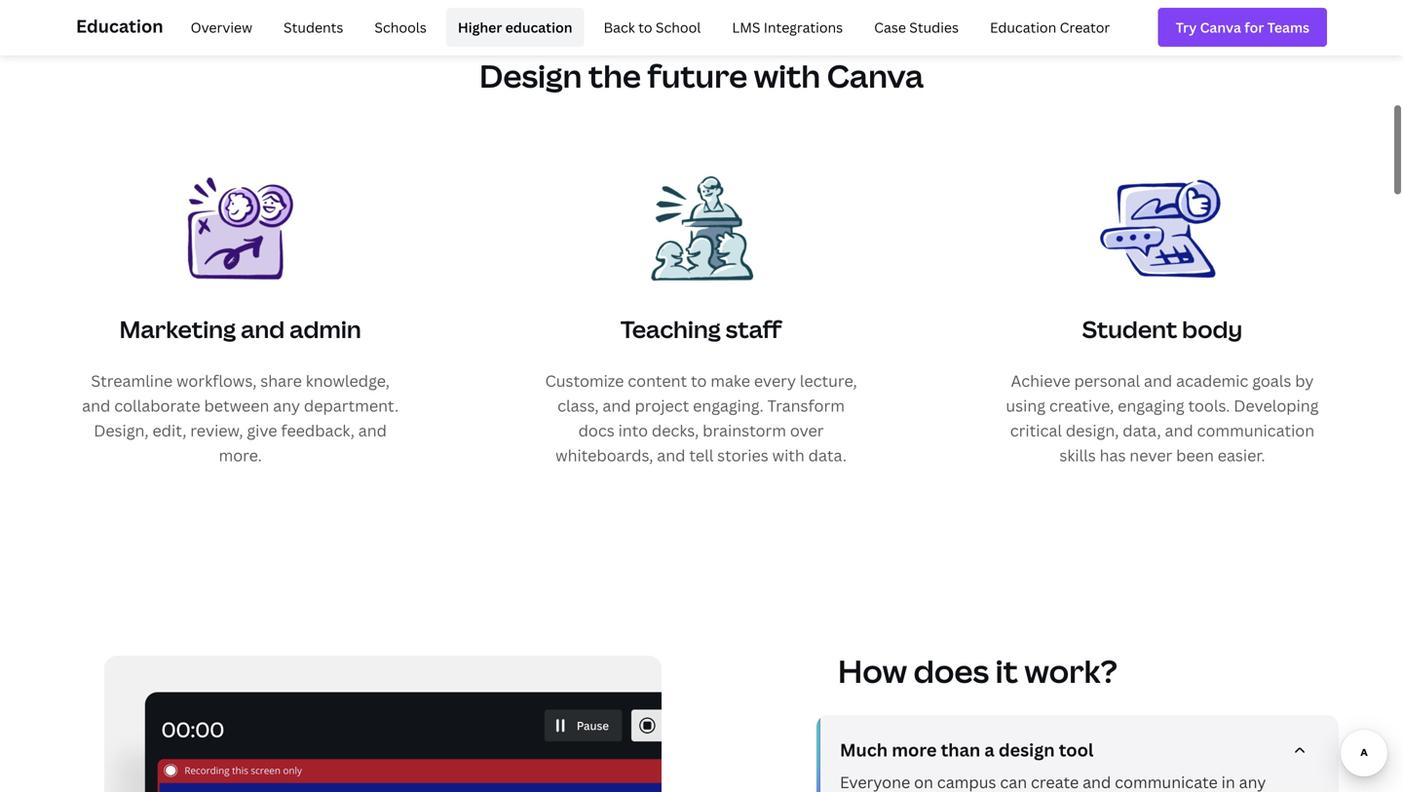 Task type: describe. For each thing, give the bounding box(es) containing it.
canva
[[827, 55, 924, 97]]

students link
[[272, 8, 355, 47]]

and up design, at the bottom of page
[[82, 395, 110, 416]]

tell
[[689, 445, 714, 466]]

lms integrations link
[[720, 8, 855, 47]]

admin
[[289, 313, 361, 345]]

education for education creator
[[990, 18, 1056, 37]]

every
[[754, 370, 796, 391]]

over
[[790, 420, 824, 441]]

goals
[[1252, 370, 1291, 391]]

creator
[[1060, 18, 1110, 37]]

skills
[[1059, 445, 1096, 466]]

marketing admin logo image
[[178, 166, 302, 291]]

design,
[[94, 420, 149, 441]]

class,
[[557, 395, 599, 416]]

marketing
[[119, 313, 236, 345]]

achieve
[[1011, 370, 1070, 391]]

lms integrations
[[732, 18, 843, 37]]

knowledge,
[[306, 370, 390, 391]]

back to school
[[604, 18, 701, 37]]

to inside back to school link
[[638, 18, 652, 37]]

engaging
[[1118, 395, 1184, 416]]

education for education
[[76, 14, 163, 38]]

school
[[656, 18, 701, 37]]

transform
[[767, 395, 845, 416]]

0 vertical spatial with
[[754, 55, 820, 97]]

has
[[1100, 445, 1126, 466]]

engaging.
[[693, 395, 764, 416]]

personal
[[1074, 370, 1140, 391]]

higher education link
[[446, 8, 584, 47]]

the
[[588, 55, 641, 97]]

docs
[[578, 420, 615, 441]]

much more than a design tool
[[840, 738, 1094, 762]]

make
[[711, 370, 750, 391]]

stories
[[717, 445, 768, 466]]

lecture,
[[800, 370, 857, 391]]

review,
[[190, 420, 243, 441]]

using
[[1006, 395, 1045, 416]]

share
[[260, 370, 302, 391]]

and down decks,
[[657, 445, 685, 466]]

integrations
[[764, 18, 843, 37]]

work?
[[1024, 650, 1117, 692]]

students
[[284, 18, 343, 37]]

case studies
[[874, 18, 959, 37]]

creative,
[[1049, 395, 1114, 416]]

easier.
[[1218, 445, 1265, 466]]

tool
[[1059, 738, 1094, 762]]

give
[[247, 420, 277, 441]]

overview
[[191, 18, 252, 37]]

project
[[635, 395, 689, 416]]

customize content to make every lecture, class, and project engaging. transform docs into decks, brainstorm over whiteboards, and tell stories with data.
[[545, 370, 857, 466]]

student body
[[1082, 313, 1242, 345]]

customize
[[545, 370, 624, 391]]

higher education
[[458, 18, 572, 37]]

students icon image
[[1100, 166, 1224, 291]]

back to school link
[[592, 8, 713, 47]]

whiteboards,
[[555, 445, 653, 466]]

more.
[[219, 445, 262, 466]]

workflows,
[[176, 370, 257, 391]]

and up engaging
[[1144, 370, 1172, 391]]

with inside customize content to make every lecture, class, and project engaging. transform docs into decks, brainstorm over whiteboards, and tell stories with data.
[[772, 445, 805, 466]]

studies
[[909, 18, 959, 37]]

achieve personal and academic goals by using creative, engaging tools. developing critical design, data, and communication skills has never been easier.
[[1006, 370, 1319, 466]]

education
[[505, 18, 572, 37]]

marketing and admin
[[119, 313, 361, 345]]

menu bar inside education element
[[171, 8, 1122, 47]]

how does it work?
[[838, 650, 1117, 692]]

education creator link
[[978, 8, 1122, 47]]

teaching
[[620, 313, 721, 345]]

into
[[618, 420, 648, 441]]

and up "share"
[[241, 313, 285, 345]]

feedback,
[[281, 420, 355, 441]]

by
[[1295, 370, 1314, 391]]

streamline
[[91, 370, 173, 391]]

academic
[[1176, 370, 1248, 391]]



Task type: locate. For each thing, give the bounding box(es) containing it.
0 vertical spatial to
[[638, 18, 652, 37]]

staff
[[726, 313, 782, 345]]

much
[[840, 738, 888, 762]]

education creator
[[990, 18, 1110, 37]]

data.
[[808, 445, 847, 466]]

and down department.
[[358, 420, 387, 441]]

department.
[[304, 395, 399, 416]]

teaching staff
[[620, 313, 782, 345]]

developing
[[1234, 395, 1319, 416]]

design the future with canva
[[479, 55, 924, 97]]

more
[[892, 738, 937, 762]]

0 horizontal spatial to
[[638, 18, 652, 37]]

student
[[1082, 313, 1177, 345]]

back
[[604, 18, 635, 37]]

overview link
[[179, 8, 264, 47]]

between
[[204, 395, 269, 416]]

any
[[273, 395, 300, 416]]

than
[[941, 738, 980, 762]]

design,
[[1066, 420, 1119, 441]]

lms
[[732, 18, 760, 37]]

critical
[[1010, 420, 1062, 441]]

case
[[874, 18, 906, 37]]

with down "over"
[[772, 445, 805, 466]]

to right back
[[638, 18, 652, 37]]

streamline workflows, share knowledge, and collaborate between any department. design, edit, review, give feedback, and more.
[[82, 370, 399, 466]]

design
[[999, 738, 1055, 762]]

education
[[76, 14, 163, 38], [990, 18, 1056, 37]]

with
[[754, 55, 820, 97], [772, 445, 805, 466]]

to
[[638, 18, 652, 37], [691, 370, 707, 391]]

body
[[1182, 313, 1242, 345]]

data,
[[1123, 420, 1161, 441]]

schools
[[375, 18, 427, 37]]

decks,
[[652, 420, 699, 441]]

how
[[838, 650, 907, 692]]

with down lms integrations link
[[754, 55, 820, 97]]

design
[[479, 55, 582, 97]]

never
[[1130, 445, 1172, 466]]

1 vertical spatial with
[[772, 445, 805, 466]]

much more than a design tool button
[[840, 738, 1323, 770]]

does
[[913, 650, 989, 692]]

and up been
[[1165, 420, 1193, 441]]

future
[[647, 55, 747, 97]]

to inside customize content to make every lecture, class, and project engaging. transform docs into decks, brainstorm over whiteboards, and tell stories with data.
[[691, 370, 707, 391]]

schools link
[[363, 8, 438, 47]]

education element
[[76, 0, 1327, 55]]

edit,
[[152, 420, 186, 441]]

a
[[984, 738, 994, 762]]

1 horizontal spatial to
[[691, 370, 707, 391]]

1 vertical spatial to
[[691, 370, 707, 391]]

brainstorm
[[703, 420, 786, 441]]

collaborate
[[114, 395, 200, 416]]

menu bar containing overview
[[171, 8, 1122, 47]]

1 horizontal spatial education
[[990, 18, 1056, 37]]

0 horizontal spatial education
[[76, 14, 163, 38]]

menu bar
[[171, 8, 1122, 47]]

communication
[[1197, 420, 1314, 441]]

content
[[628, 370, 687, 391]]

tools.
[[1188, 395, 1230, 416]]

and up into
[[603, 395, 631, 416]]

case studies link
[[862, 8, 970, 47]]

teaching staff logo image
[[639, 166, 763, 291]]

been
[[1176, 445, 1214, 466]]

and
[[241, 313, 285, 345], [1144, 370, 1172, 391], [82, 395, 110, 416], [603, 395, 631, 416], [358, 420, 387, 441], [1165, 420, 1193, 441], [657, 445, 685, 466]]

to left make
[[691, 370, 707, 391]]



Task type: vqa. For each thing, say whether or not it's contained in the screenshot.
the Education to the left
yes



